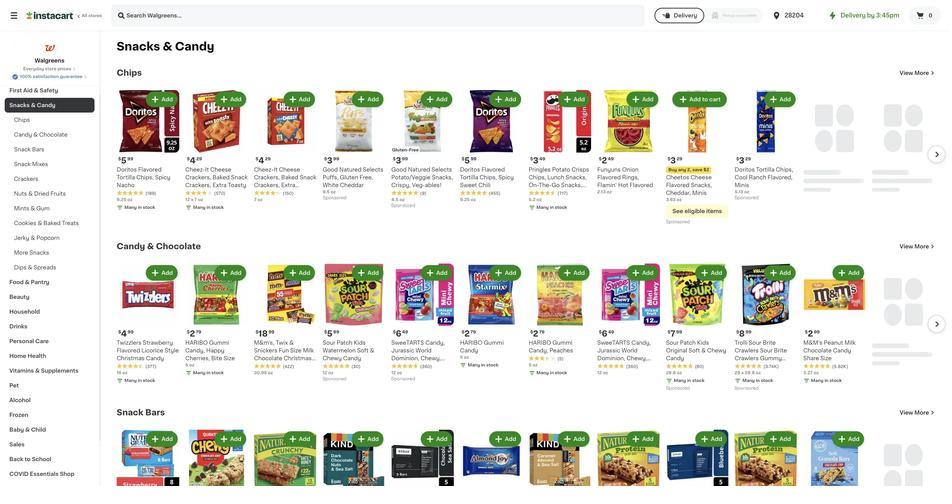 Task type: locate. For each thing, give the bounding box(es) containing it.
2 horizontal spatial baked
[[281, 175, 298, 180]]

0 horizontal spatial cheese
[[210, 167, 231, 173]]

1 natured from the left
[[339, 167, 362, 173]]

flavored inside doritos flavored tortilla chips, spicy sweet chili
[[482, 167, 505, 173]]

$ inside $ 7 99
[[668, 331, 670, 335]]

potato up lunch
[[552, 167, 570, 173]]

many in stock down 28 x 28.8 oz
[[743, 379, 773, 384]]

2 view more link from the top
[[900, 243, 935, 251]]

28.8 oz
[[666, 371, 682, 376]]

0 vertical spatial snack bars link
[[5, 142, 95, 157]]

$ 3 29 up cool at the right of page
[[736, 157, 751, 165]]

selects up ables!
[[432, 167, 452, 173]]

christmas inside twizzlers strawberry flavored licorice style christmas candy
[[117, 356, 145, 362]]

1 horizontal spatial gluten-
[[873, 148, 890, 152]]

0 vertical spatial minis
[[735, 183, 749, 188]]

doritos inside doritos flavored tortilla chips, spicy sweet chili
[[460, 167, 480, 173]]

0 horizontal spatial patch
[[337, 341, 352, 346]]

$ inside $ 18 99
[[256, 331, 258, 335]]

spicy
[[155, 175, 170, 180], [498, 175, 514, 180]]

many for trolli sour brite crawlers sour brite crawlers gummy worms
[[743, 379, 755, 384]]

oz inside doritos tortilla chips, cool ranch flavored, minis 5.13 oz
[[744, 190, 749, 194]]

4 29 from the left
[[677, 157, 682, 161]]

1 horizontal spatial dominion,
[[597, 356, 625, 362]]

2 for funyuns onion flavored rings, flamin' hot flavored
[[602, 157, 607, 165]]

1 horizontal spatial 6
[[602, 330, 607, 338]]

1 29 from the left
[[196, 157, 202, 161]]

$ 3 29
[[736, 157, 751, 165], [668, 157, 682, 165]]

flamin'
[[597, 183, 617, 188]]

size inside m&m's peanut milk chocolate candy share size
[[820, 356, 832, 362]]

bars
[[32, 147, 44, 152], [145, 409, 165, 417]]

patch down $ 7 99 at the bottom of the page
[[680, 341, 696, 346]]

2 up haribo gummi candy 5 oz
[[464, 330, 470, 338]]

good for good natured selects potato/veggie snacks, crispy, veg-ables!
[[391, 167, 407, 173]]

kids for 5
[[354, 341, 366, 346]]

99 right 8
[[746, 331, 752, 335]]

baked for toasty
[[213, 175, 230, 180]]

chips, down pringles
[[529, 175, 546, 180]]

4 for twizzlers strawberry flavored licorice style christmas candy
[[121, 330, 127, 338]]

x inside product group
[[741, 371, 744, 376]]

gummi for haribo gummi candy 5 oz
[[484, 341, 504, 346]]

9.25 oz
[[872, 190, 888, 194], [117, 198, 133, 202], [460, 198, 476, 202]]

haribo inside haribo gummi candy 5 oz
[[460, 341, 482, 346]]

spicy inside doritos flavored tortilla chips, spicy sweet chili
[[498, 175, 514, 180]]

$ 3 99 for good natured selects puffs, gluten free, white cheddar
[[324, 157, 339, 165]]

99 for m&m's, twix & snickers fun size milk chocolate christmas candy assortment bulk candy
[[269, 331, 274, 335]]

candy inside sour patch kids watermelon soft & chewy candy
[[343, 356, 361, 362]]

2 $ 3 29 from the left
[[668, 157, 682, 165]]

gummi inside haribo gummi candy, happy cherries, bite size 5 oz
[[209, 341, 229, 346]]

buy left it
[[22, 30, 33, 35]]

& inside the sour patch kids original soft & chewy candy
[[702, 349, 706, 354]]

$ 4 29 up the cheez-it cheese crackers, baked snack crackers, extra cheesy
[[256, 157, 271, 165]]

doritos for doritos flavored tortilla chips, spicy sweet chili
[[460, 167, 480, 173]]

1 horizontal spatial size
[[290, 349, 302, 354]]

28 x 28.8 oz
[[735, 371, 761, 376]]

3 12 oz from the left
[[597, 371, 608, 376]]

chips link
[[117, 68, 142, 78], [5, 113, 95, 128]]

2 vertical spatial view more link
[[900, 410, 935, 417]]

stock down '(5.82k)'
[[830, 379, 842, 384]]

potato
[[552, 167, 570, 173], [820, 175, 838, 180]]

more for chips
[[915, 70, 929, 76]]

0 horizontal spatial 4
[[121, 330, 127, 338]]

99 for sour patch kids original soft & chewy candy
[[676, 331, 682, 335]]

0 horizontal spatial christmas
[[117, 356, 145, 362]]

1 cheez- from the left
[[185, 167, 205, 173]]

0 horizontal spatial 28.8
[[666, 371, 676, 376]]

99 for twizzlers strawberry flavored licorice style christmas candy
[[128, 331, 134, 335]]

99 inside $ 7 99
[[676, 331, 682, 335]]

natured inside good natured selects potato/veggie snacks, crispy, veg-ables!
[[408, 167, 430, 173]]

alcohol link
[[5, 394, 95, 408]]

chips, inside "pringles potato crisps chips, lunch snacks, on-the-go snacks, original"
[[529, 175, 546, 180]]

chewy inside the sour patch kids original soft & chewy candy
[[707, 349, 726, 354]]

buy for buy any 2, save $2
[[668, 168, 677, 172]]

0 horizontal spatial it
[[205, 167, 209, 173]]

flavored down twizzlers
[[117, 349, 140, 354]]

0 horizontal spatial 79
[[196, 331, 201, 335]]

more
[[915, 70, 929, 76], [915, 244, 929, 250], [14, 250, 28, 256], [915, 411, 929, 416]]

x for 4
[[191, 198, 193, 202]]

cheez- for cheez-it cheese crackers, baked snack crackers, extra cheesy
[[254, 167, 274, 173]]

4 up twizzlers
[[121, 330, 127, 338]]

2 horizontal spatial gummi
[[553, 341, 572, 346]]

1 free from the left
[[409, 148, 419, 152]]

1 horizontal spatial it
[[274, 167, 278, 173]]

4.5 oz
[[391, 198, 405, 202]]

mini
[[391, 364, 403, 370], [597, 364, 609, 370]]

5
[[121, 157, 127, 165], [464, 157, 470, 165], [327, 330, 333, 338], [460, 356, 463, 360], [185, 364, 188, 368], [529, 364, 532, 368]]

baked inside cheez-it cheese crackers, baked snack crackers, extra toasty
[[213, 175, 230, 180]]

$ 3 99 up puffs,
[[324, 157, 339, 165]]

28.8 down the sour patch kids original soft & chewy candy
[[666, 371, 676, 376]]

0 horizontal spatial sweetarts
[[391, 341, 424, 346]]

doritos
[[117, 167, 137, 173], [735, 167, 755, 173], [460, 167, 480, 173]]

item carousel region containing 4
[[106, 261, 945, 396]]

all stores link
[[26, 5, 103, 26]]

0 horizontal spatial (360)
[[420, 365, 432, 370]]

2 for haribo gummi candy, peaches
[[533, 330, 538, 338]]

3 haribo from the left
[[460, 341, 482, 346]]

stock down (189) at the top left of page
[[143, 206, 155, 210]]

9.25 down fritos
[[872, 190, 882, 194]]

candy inside haribo gummi candy 5 oz
[[460, 349, 478, 354]]

1 horizontal spatial baked
[[213, 175, 230, 180]]

2 view from the top
[[900, 244, 913, 250]]

1 patch from the left
[[337, 341, 352, 346]]

view more
[[900, 70, 929, 76], [900, 244, 929, 250], [900, 411, 929, 416]]

1 kids from the left
[[354, 341, 366, 346]]

free,
[[360, 175, 373, 180]]

3 for good natured selects potato/veggie snacks, crispy, veg-ables!
[[396, 157, 401, 165]]

in down the sour patch kids original soft & chewy candy
[[687, 379, 691, 384]]

fun
[[279, 349, 289, 354]]

chewy for 5
[[323, 356, 342, 362]]

0 horizontal spatial dominion,
[[391, 356, 419, 362]]

0 vertical spatial crawlers
[[735, 349, 759, 354]]

2 28.8 from the left
[[666, 371, 676, 376]]

0 vertical spatial buy
[[22, 30, 33, 35]]

(30)
[[351, 365, 360, 370]]

3 up cool at the right of page
[[739, 157, 745, 165]]

stock down (377) on the bottom of page
[[143, 379, 155, 384]]

$ 5 99 up doritos flavored tortilla chips, spicy nacho on the top of page
[[118, 157, 133, 165]]

0 horizontal spatial gummi
[[209, 341, 229, 346]]

1 horizontal spatial 9.25
[[460, 198, 470, 202]]

save
[[692, 168, 703, 172]]

2 soft from the left
[[689, 349, 700, 354]]

79 up haribo gummi candy 5 oz
[[470, 331, 476, 335]]

0 vertical spatial view more link
[[900, 69, 935, 77]]

1 horizontal spatial chewy
[[707, 349, 726, 354]]

delivery for delivery by 3:45pm
[[841, 12, 866, 18]]

covid essentials shop
[[9, 472, 74, 478]]

view for 3
[[900, 70, 913, 76]]

mints & gum
[[14, 206, 50, 212]]

3 3 from the left
[[533, 157, 539, 165]]

in down go on the top right
[[550, 206, 554, 210]]

3 $ 2 79 from the left
[[462, 330, 476, 338]]

$ 2 79 up haribo gummi candy, peaches
[[530, 330, 545, 338]]

add
[[162, 97, 173, 102], [230, 97, 242, 102], [299, 97, 310, 102], [368, 97, 379, 102], [436, 97, 448, 102], [505, 97, 516, 102], [574, 97, 585, 102], [642, 97, 654, 102], [689, 97, 701, 102], [780, 97, 791, 102], [162, 271, 173, 276], [230, 271, 242, 276], [299, 271, 310, 276], [368, 271, 379, 276], [436, 271, 448, 276], [505, 271, 516, 276], [574, 271, 585, 276], [642, 271, 654, 276], [711, 271, 722, 276], [780, 271, 791, 276], [848, 271, 860, 276], [162, 437, 173, 443], [230, 437, 242, 443], [299, 437, 310, 443], [368, 437, 379, 443], [436, 437, 448, 443], [505, 437, 516, 443], [574, 437, 585, 443], [642, 437, 654, 443], [711, 437, 722, 443], [780, 437, 791, 443], [848, 437, 860, 443]]

2 horizontal spatial tortilla
[[756, 167, 775, 173]]

(3.74k)
[[764, 365, 779, 370]]

gummi
[[209, 341, 229, 346], [553, 341, 572, 346], [484, 341, 504, 346]]

waves
[[818, 167, 836, 173]]

haribo inside haribo gummi candy, happy cherries, bite size 5 oz
[[185, 341, 208, 346]]

crawlers
[[735, 349, 759, 354], [735, 356, 759, 362]]

nuts & dried fruits
[[14, 191, 66, 197]]

99 up doritos flavored tortilla chips, spicy sweet chili
[[471, 157, 477, 161]]

flavored inside doritos flavored tortilla chips, spicy nacho
[[138, 167, 162, 173]]

7 oz
[[254, 198, 263, 202]]

0 horizontal spatial extra
[[213, 183, 227, 188]]

1 $ 3 29 from the left
[[736, 157, 751, 165]]

2 up m&m's
[[808, 330, 813, 338]]

4
[[190, 157, 196, 165], [258, 157, 264, 165], [121, 330, 127, 338]]

18
[[258, 330, 268, 338]]

12 oz
[[323, 371, 333, 376], [391, 371, 402, 376], [597, 371, 608, 376]]

licorice
[[141, 349, 163, 354]]

2 jurassic from the left
[[597, 349, 620, 354]]

original
[[529, 190, 550, 196], [666, 349, 687, 354]]

$ 3 99 down the gluten-free
[[393, 157, 408, 165]]

mixes
[[32, 162, 48, 167]]

0 horizontal spatial 9.25 oz
[[117, 198, 133, 202]]

29 for doritos tortilla chips, cool ranch flavored, minis
[[745, 157, 751, 161]]

many down 3.27 oz
[[811, 379, 824, 384]]

2 spicy from the left
[[498, 175, 514, 180]]

sponsored badge image for sour patch kids watermelon soft & chewy candy
[[323, 378, 346, 382]]

to inside button
[[702, 97, 708, 102]]

0 vertical spatial snack bars
[[14, 147, 44, 152]]

1 horizontal spatial candy & chocolate link
[[117, 242, 201, 251]]

stock for cheez-it cheese crackers, baked snack crackers, extra toasty
[[212, 206, 224, 210]]

tortilla up ranch
[[756, 167, 775, 173]]

cheese inside the cheez-it cheese crackers, baked snack crackers, extra cheesy
[[279, 167, 300, 173]]

buy it again link
[[5, 25, 95, 40]]

3 for buy any 2, save $2
[[670, 157, 676, 165]]

1 haribo from the left
[[185, 341, 208, 346]]

1 vertical spatial snack bars link
[[117, 409, 165, 418]]

many in stock for m&m's peanut milk chocolate candy share size
[[811, 379, 842, 384]]

cheese up (150)
[[279, 167, 300, 173]]

milk inside m&m's peanut milk chocolate candy share size
[[845, 341, 856, 346]]

1 chewy, from the left
[[421, 356, 441, 362]]

2 gluten- from the left
[[873, 148, 890, 152]]

2 horizontal spatial 4
[[258, 157, 264, 165]]

cheez-
[[185, 167, 205, 173], [254, 167, 274, 173]]

1 christmas from the left
[[117, 356, 145, 362]]

$ inside $ 2 49
[[599, 157, 602, 161]]

2 gummi from the left
[[553, 341, 572, 346]]

1 horizontal spatial minis
[[735, 183, 749, 188]]

None search field
[[111, 5, 644, 26]]

more snacks
[[14, 250, 49, 256]]

2 good from the left
[[391, 167, 407, 173]]

tortilla inside doritos flavored tortilla chips, spicy nacho
[[117, 175, 135, 180]]

2 haribo from the left
[[529, 341, 551, 346]]

baked up (570)
[[213, 175, 230, 180]]

3 gummi from the left
[[484, 341, 504, 346]]

to left cart on the right of the page
[[702, 97, 708, 102]]

view more for 8
[[900, 244, 929, 250]]

2 up funyuns
[[602, 157, 607, 165]]

extra for toasty
[[213, 183, 227, 188]]

1 $ 4 29 from the left
[[187, 157, 202, 165]]

product group
[[117, 90, 179, 213], [185, 90, 248, 213], [254, 90, 316, 203], [323, 90, 385, 202], [391, 90, 454, 210], [460, 90, 522, 203], [529, 90, 591, 213], [597, 90, 660, 195], [666, 90, 729, 227], [735, 90, 797, 202], [803, 90, 866, 203], [872, 90, 935, 195], [117, 264, 179, 386], [185, 264, 248, 378], [254, 264, 316, 377], [323, 264, 385, 384], [391, 264, 454, 384], [460, 264, 522, 371], [529, 264, 591, 378], [597, 264, 660, 377], [666, 264, 729, 393], [735, 264, 797, 393], [803, 264, 866, 386], [117, 431, 179, 487], [185, 431, 248, 487], [254, 431, 316, 487], [323, 431, 385, 487], [391, 431, 454, 487], [460, 431, 522, 487], [529, 431, 591, 487], [597, 431, 660, 487], [666, 431, 729, 487], [735, 431, 797, 487], [803, 431, 866, 487]]

1 gummi from the left
[[209, 341, 229, 346]]

many down 28.8 oz
[[674, 379, 686, 384]]

2 (360) from the left
[[626, 365, 638, 370]]

1 horizontal spatial tortilla
[[460, 175, 478, 180]]

$ 2 49
[[599, 157, 614, 165]]

2 natured from the left
[[408, 167, 430, 173]]

size inside haribo gummi candy, happy cherries, bite size 5 oz
[[224, 356, 235, 362]]

9.25 down nacho
[[117, 198, 126, 202]]

1 79 from the left
[[196, 331, 201, 335]]

7 down cheez-it cheese crackers, baked snack crackers, extra toasty
[[194, 198, 197, 202]]

0 horizontal spatial potato
[[552, 167, 570, 173]]

free up potato/veggie in the left of the page
[[409, 148, 419, 152]]

many down 16 oz
[[124, 379, 137, 384]]

1 horizontal spatial kids
[[697, 341, 709, 346]]

natured inside "good natured selects puffs, gluten free, white cheddar 6.5 oz"
[[339, 167, 362, 173]]

0 horizontal spatial tortilla
[[117, 175, 135, 180]]

1 view from the top
[[900, 70, 913, 76]]

many in stock down (189) at the top left of page
[[124, 206, 155, 210]]

79 for haribo gummi candy
[[470, 331, 476, 335]]

99 up the watermelon
[[333, 331, 339, 335]]

1 horizontal spatial $ 6 49
[[599, 330, 614, 338]]

2 $ 4 29 from the left
[[256, 157, 271, 165]]

doritos for doritos tortilla chips, cool ranch flavored, minis 5.13 oz
[[735, 167, 755, 173]]

0 horizontal spatial cheez-
[[185, 167, 205, 173]]

2 cheez- from the left
[[254, 167, 274, 173]]

79 for haribo gummi candy, happy cherries, bite size
[[196, 331, 201, 335]]

1 good from the left
[[323, 167, 338, 173]]

$ 18 99
[[256, 330, 274, 338]]

1 horizontal spatial to
[[702, 97, 708, 102]]

99 inside $ 2 99
[[814, 331, 820, 335]]

2 79 from the left
[[539, 331, 545, 335]]

1 jurassic from the left
[[391, 349, 414, 354]]

4 3 from the left
[[739, 157, 745, 165]]

2 doritos from the left
[[735, 167, 755, 173]]

1 $ 3 99 from the left
[[324, 157, 339, 165]]

buy up cheetos
[[668, 168, 677, 172]]

in for sour patch kids original soft & chewy candy
[[687, 379, 691, 384]]

0 horizontal spatial free
[[409, 148, 419, 152]]

1 horizontal spatial snacks & candy
[[117, 41, 214, 52]]

selects up "free,"
[[363, 167, 383, 173]]

2 extra from the left
[[281, 183, 295, 188]]

oz inside cheetos cheese flavored snacks, cheddar, minis 3.63 oz
[[677, 198, 682, 202]]

1 horizontal spatial milk
[[845, 341, 856, 346]]

$ 7 99
[[668, 330, 682, 338]]

0 horizontal spatial to
[[25, 457, 31, 463]]

1 horizontal spatial free
[[890, 148, 900, 152]]

cheese down save
[[691, 175, 712, 180]]

good inside "good natured selects puffs, gluten free, white cheddar 6.5 oz"
[[323, 167, 338, 173]]

2 selects from the left
[[432, 167, 452, 173]]

6.5
[[323, 190, 330, 194]]

1 view more link from the top
[[900, 69, 935, 77]]

0 horizontal spatial size
[[224, 356, 235, 362]]

many down nacho
[[124, 206, 137, 210]]

3 view more from the top
[[900, 411, 929, 416]]

care
[[35, 339, 49, 345]]

1 vertical spatial snacks & candy
[[9, 103, 55, 108]]

★★★★★
[[872, 183, 899, 188], [872, 183, 899, 188], [117, 190, 144, 196], [117, 190, 144, 196], [185, 190, 213, 196], [185, 190, 213, 196], [391, 190, 419, 196], [391, 190, 419, 196], [529, 190, 556, 196], [529, 190, 556, 196], [803, 190, 831, 196], [803, 190, 831, 196], [254, 190, 281, 196], [254, 190, 281, 196], [460, 190, 487, 196], [460, 190, 487, 196], [529, 356, 556, 362], [529, 356, 556, 362], [117, 364, 144, 370], [117, 364, 144, 370], [323, 364, 350, 370], [323, 364, 350, 370], [391, 364, 419, 370], [391, 364, 419, 370], [597, 364, 625, 370], [597, 364, 625, 370], [735, 364, 762, 370], [735, 364, 762, 370], [803, 364, 831, 370], [803, 364, 831, 370], [254, 364, 281, 370], [254, 364, 281, 370], [666, 364, 693, 370], [666, 364, 693, 370]]

add inside button
[[689, 97, 701, 102]]

in for cheez-it cheese crackers, baked snack crackers, extra toasty
[[206, 206, 210, 210]]

minis up see eligible items button
[[692, 190, 707, 196]]

0 horizontal spatial bars
[[32, 147, 44, 152]]

2
[[602, 157, 607, 165], [190, 330, 195, 338], [533, 330, 538, 338], [808, 330, 813, 338], [464, 330, 470, 338]]

& inside snacks & candy link
[[31, 103, 36, 108]]

christmas up assortment
[[284, 356, 312, 362]]

stock for pringles potato crisps chips, lunch snacks, on-the-go snacks, original
[[555, 206, 567, 210]]

stock down haribo gummi candy 5 oz
[[486, 364, 498, 368]]

1 $ 2 79 from the left
[[187, 330, 201, 338]]

2 free from the left
[[890, 148, 900, 152]]

cheddar
[[340, 183, 364, 188]]

79 for haribo gummi candy, peaches
[[539, 331, 545, 335]]

gummi inside haribo gummi candy, peaches
[[553, 341, 572, 346]]

1 item carousel region from the top
[[106, 87, 945, 230]]

alcohol
[[9, 398, 31, 404]]

more for snack bars
[[915, 411, 929, 416]]

2 it from the left
[[274, 167, 278, 173]]

2 view more from the top
[[900, 244, 929, 250]]

extra up (150)
[[281, 183, 295, 188]]

flavored inside twizzlers strawberry flavored licorice style christmas candy
[[117, 349, 140, 354]]

crispy,
[[391, 183, 411, 188]]

original up 5.2 oz
[[529, 190, 550, 196]]

2 sweetarts candy, jurassic world dominion, chewy, mini from the left
[[597, 341, 651, 370]]

3 doritos from the left
[[460, 167, 480, 173]]

prices
[[58, 67, 71, 71]]

view more link for 3
[[900, 69, 935, 77]]

x down cheez-it cheese crackers, baked snack crackers, extra toasty
[[191, 198, 193, 202]]

item carousel region containing 5
[[106, 87, 945, 230]]

in down 28 x 28.8 oz
[[756, 379, 760, 384]]

7 down cheesy at the top
[[254, 198, 257, 202]]

share
[[803, 356, 819, 362]]

it for cheez-it cheese crackers, baked snack crackers, extra cheesy
[[274, 167, 278, 173]]

$ 2 79 for haribo gummi candy, happy cherries, bite size
[[187, 330, 201, 338]]

in down twizzlers strawberry flavored licorice style christmas candy
[[138, 379, 142, 384]]

100% satisfaction guarantee
[[20, 75, 82, 79]]

99 inside $ 4 99
[[128, 331, 134, 335]]

stock for doritos flavored tortilla chips, spicy nacho
[[143, 206, 155, 210]]

chips inside takis waves fuego wavy potato chips bag
[[839, 175, 855, 180]]

stock down (80)
[[692, 379, 705, 384]]

original inside the sour patch kids original soft & chewy candy
[[666, 349, 687, 354]]

1 vertical spatial milk
[[303, 349, 314, 354]]

1 horizontal spatial sweetarts candy, jurassic world dominion, chewy, mini
[[597, 341, 651, 370]]

snack
[[14, 147, 31, 152], [14, 162, 31, 167], [231, 175, 248, 180], [300, 175, 316, 180], [117, 409, 143, 417]]

0 horizontal spatial doritos
[[117, 167, 137, 173]]

0 horizontal spatial 12 oz
[[323, 371, 333, 376]]

good inside good natured selects potato/veggie snacks, crispy, veg-ables!
[[391, 167, 407, 173]]

1 horizontal spatial jurassic
[[597, 349, 620, 354]]

sponsored badge image for sweetarts candy, jurassic world dominion, chewy, mini
[[391, 378, 415, 382]]

1 vertical spatial snack bars
[[117, 409, 165, 417]]

see eligible items
[[673, 209, 722, 214]]

sponsored badge image for doritos tortilla chips, cool ranch flavored, minis
[[735, 196, 758, 201]]

2 $ 3 99 from the left
[[393, 157, 408, 165]]

selects for good natured selects puffs, gluten free, white cheddar 6.5 oz
[[363, 167, 383, 173]]

ranch
[[749, 175, 766, 180]]

0 horizontal spatial candy & chocolate
[[14, 132, 68, 138]]

1 sweetarts from the left
[[391, 341, 424, 346]]

29 up cool at the right of page
[[745, 157, 751, 161]]

9.25 down sweet
[[460, 198, 470, 202]]

tortilla
[[756, 167, 775, 173], [117, 175, 135, 180], [460, 175, 478, 180]]

1 horizontal spatial sweetarts
[[597, 341, 630, 346]]

candy & chocolate
[[14, 132, 68, 138], [117, 243, 201, 251]]

pringles potato crisps chips, lunch snacks, on-the-go snacks, original
[[529, 167, 589, 196]]

oz inside "good natured selects puffs, gluten free, white cheddar 6.5 oz"
[[331, 190, 336, 194]]

1 horizontal spatial 12 oz
[[391, 371, 402, 376]]

0 horizontal spatial x
[[191, 198, 193, 202]]

1 horizontal spatial haribo
[[460, 341, 482, 346]]

see
[[673, 209, 683, 214]]

2 kids from the left
[[697, 341, 709, 346]]

delivery for delivery
[[674, 13, 697, 18]]

many for cheez-it cheese crackers, baked snack crackers, extra toasty
[[193, 206, 205, 210]]

spicy inside doritos flavored tortilla chips, spicy nacho
[[155, 175, 170, 180]]

1 6 from the left
[[396, 330, 401, 338]]

personal care
[[9, 339, 49, 345]]

3 view more link from the top
[[900, 410, 935, 417]]

kids up (80)
[[697, 341, 709, 346]]

2 world from the left
[[622, 349, 638, 354]]

doritos inside doritos tortilla chips, cool ranch flavored, minis 5.13 oz
[[735, 167, 755, 173]]

free inside product group
[[890, 148, 900, 152]]

100% satisfaction guarantee button
[[12, 72, 87, 80]]

delivery inside button
[[674, 13, 697, 18]]

99 right "18"
[[269, 331, 274, 335]]

snack mixes link
[[5, 157, 95, 172]]

$ 4 29 for cheez-it cheese crackers, baked snack crackers, extra toasty
[[187, 157, 202, 165]]

kids inside the sour patch kids original soft & chewy candy
[[697, 341, 709, 346]]

sponsored badge image
[[323, 196, 346, 201], [735, 196, 758, 201], [391, 204, 415, 208], [666, 220, 690, 225], [323, 378, 346, 382], [391, 378, 415, 382], [735, 387, 758, 391], [666, 387, 690, 391]]

school
[[32, 457, 51, 463]]

1 soft from the left
[[357, 349, 369, 354]]

0 horizontal spatial good
[[323, 167, 338, 173]]

0 horizontal spatial chewy,
[[421, 356, 441, 362]]

snacks, up ables!
[[432, 175, 453, 180]]

sweet
[[460, 183, 477, 188]]

patch inside sour patch kids watermelon soft & chewy candy
[[337, 341, 352, 346]]

1 extra from the left
[[213, 183, 227, 188]]

0 horizontal spatial kids
[[354, 341, 366, 346]]

3 for doritos tortilla chips, cool ranch flavored, minis
[[739, 157, 745, 165]]

cheez- inside cheez-it cheese crackers, baked snack crackers, extra toasty
[[185, 167, 205, 173]]

tortilla up sweet
[[460, 175, 478, 180]]

79 up haribo gummi candy, peaches
[[539, 331, 545, 335]]

patch for 7
[[680, 341, 696, 346]]

service type group
[[654, 8, 763, 23]]

0 horizontal spatial $ 4 29
[[187, 157, 202, 165]]

many in stock down 3.27 oz
[[811, 379, 842, 384]]

soft up (30) on the left
[[357, 349, 369, 354]]

0 horizontal spatial snack bars
[[14, 147, 44, 152]]

kids inside sour patch kids watermelon soft & chewy candy
[[354, 341, 366, 346]]

2 horizontal spatial size
[[820, 356, 832, 362]]

12 x 7 oz
[[185, 198, 203, 202]]

(377)
[[145, 365, 156, 370]]

1 spicy from the left
[[155, 175, 170, 180]]

size right share
[[820, 356, 832, 362]]

item carousel region
[[106, 87, 945, 230], [106, 261, 945, 396]]

cheez- inside the cheez-it cheese crackers, baked snack crackers, extra cheesy
[[254, 167, 274, 173]]

gluten- for gluten-free vegan
[[873, 148, 890, 152]]

2 horizontal spatial cheese
[[691, 175, 712, 180]]

delivery
[[841, 12, 866, 18], [674, 13, 697, 18]]

baked inside the cheez-it cheese crackers, baked snack crackers, extra cheesy
[[281, 175, 298, 180]]

original down $ 7 99 at the bottom of the page
[[666, 349, 687, 354]]

99 for sour patch kids watermelon soft & chewy candy
[[333, 331, 339, 335]]

free up $5.69 element
[[890, 148, 900, 152]]

dips & spreads link
[[5, 261, 95, 275]]

many down 5.2 oz
[[536, 206, 549, 210]]

many down 28 x 28.8 oz
[[743, 379, 755, 384]]

2 up cherries,
[[190, 330, 195, 338]]

onion
[[622, 167, 639, 173]]

1 horizontal spatial cheese
[[279, 167, 300, 173]]

kids for 7
[[697, 341, 709, 346]]

5 3 from the left
[[670, 157, 676, 165]]

0 horizontal spatial buy
[[22, 30, 33, 35]]

2 patch from the left
[[680, 341, 696, 346]]

snack bars link
[[5, 142, 95, 157], [117, 409, 165, 418]]

many in stock down 28.8 oz
[[674, 379, 705, 384]]

99 inside $ 18 99
[[269, 331, 274, 335]]

gluten-
[[392, 148, 409, 152], [873, 148, 890, 152]]

doritos inside doritos flavored tortilla chips, spicy nacho
[[117, 167, 137, 173]]

0 vertical spatial candy & chocolate
[[14, 132, 68, 138]]

9.25 for doritos flavored tortilla chips, spicy nacho
[[117, 198, 126, 202]]

1 horizontal spatial selects
[[432, 167, 452, 173]]

& inside first aid & safety link
[[34, 88, 38, 93]]

good up puffs,
[[323, 167, 338, 173]]

soft up (80)
[[689, 349, 700, 354]]

crawlers down 'trolli'
[[735, 349, 759, 354]]

$
[[118, 157, 121, 161], [187, 157, 190, 161], [324, 157, 327, 161], [393, 157, 396, 161], [530, 157, 533, 161], [599, 157, 602, 161], [736, 157, 739, 161], [256, 157, 258, 161], [462, 157, 464, 161], [668, 157, 670, 161], [118, 331, 121, 335], [187, 331, 190, 335], [324, 331, 327, 335], [393, 331, 396, 335], [530, 331, 533, 335], [599, 331, 602, 335], [736, 331, 739, 335], [805, 331, 808, 335], [256, 331, 258, 335], [462, 331, 464, 335], [668, 331, 670, 335]]

kids up the watermelon
[[354, 341, 366, 346]]

2 3 from the left
[[396, 157, 401, 165]]

3 view from the top
[[900, 411, 913, 416]]

buy any 2, save $2
[[668, 168, 709, 172]]

99 inside $ 8 99
[[746, 331, 752, 335]]

view more link for 8
[[900, 243, 935, 251]]

baked for cheesy
[[281, 175, 298, 180]]

1 selects from the left
[[363, 167, 383, 173]]

1 horizontal spatial $ 3 29
[[736, 157, 751, 165]]

christmas down twizzlers
[[117, 356, 145, 362]]

$ inside $ 4 99
[[118, 331, 121, 335]]

& inside food & pantry link
[[25, 280, 29, 285]]

size
[[290, 349, 302, 354], [224, 356, 235, 362], [820, 356, 832, 362]]

it
[[34, 30, 38, 35]]

in down doritos flavored tortilla chips, spicy nacho on the top of page
[[138, 206, 142, 210]]

takis waves fuego wavy potato chips bag
[[803, 167, 855, 188]]

2 up haribo gummi candy, peaches
[[533, 330, 538, 338]]

x for 8
[[741, 371, 744, 376]]

0 horizontal spatial 6
[[396, 330, 401, 338]]

$ 4 29
[[187, 157, 202, 165], [256, 157, 271, 165]]

selects inside good natured selects potato/veggie snacks, crispy, veg-ables!
[[432, 167, 452, 173]]

3.27 oz
[[803, 371, 819, 376]]

cheese up the toasty
[[210, 167, 231, 173]]

1 it from the left
[[205, 167, 209, 173]]

29 for buy any 2, save $2
[[677, 157, 682, 161]]

add to cart
[[689, 97, 721, 102]]

2.13
[[597, 190, 606, 194]]

gummi for haribo gummi candy, happy cherries, bite size 5 oz
[[209, 341, 229, 346]]

snacks, down save
[[691, 183, 712, 188]]

natured up the gluten
[[339, 167, 362, 173]]

milk inside "m&m's, twix & snickers fun size milk chocolate christmas candy assortment bulk candy"
[[303, 349, 314, 354]]

$ 5 99 up doritos flavored tortilla chips, spicy sweet chili
[[462, 157, 477, 165]]

popcorn
[[36, 236, 60, 241]]

& inside "m&m's, twix & snickers fun size milk chocolate christmas candy assortment bulk candy"
[[289, 341, 294, 346]]

soft inside the sour patch kids original soft & chewy candy
[[689, 349, 700, 354]]

buy inside buy it again 'link'
[[22, 30, 33, 35]]

6
[[396, 330, 401, 338], [602, 330, 607, 338]]

1 horizontal spatial $ 3 99
[[393, 157, 408, 165]]

to for school
[[25, 457, 31, 463]]

0 horizontal spatial milk
[[303, 349, 314, 354]]

1 view more from the top
[[900, 70, 929, 76]]

7 up the sour patch kids original soft & chewy candy
[[670, 330, 675, 338]]

3 down the gluten-free
[[396, 157, 401, 165]]

0 horizontal spatial chewy
[[323, 356, 342, 362]]

product group containing takis waves fuego wavy potato chips bag
[[803, 90, 866, 203]]

1 horizontal spatial cheez-
[[254, 167, 274, 173]]

snack inside cheez-it cheese crackers, baked snack crackers, extra toasty
[[231, 175, 248, 180]]

many for doritos flavored tortilla chips, spicy nacho
[[124, 206, 137, 210]]

chips, up flavored, on the right of page
[[776, 167, 793, 173]]

2 $ 2 79 from the left
[[530, 330, 545, 338]]

lists
[[22, 46, 35, 51]]

3 29 from the left
[[265, 157, 271, 161]]

1 horizontal spatial $ 4 29
[[256, 157, 271, 165]]

0 horizontal spatial soft
[[357, 349, 369, 354]]

2 christmas from the left
[[284, 356, 312, 362]]

2 chewy, from the left
[[627, 356, 647, 362]]

sales
[[9, 443, 25, 448]]

sour inside the sour patch kids original soft & chewy candy
[[666, 341, 679, 346]]

many down 12 x 7 oz
[[193, 206, 205, 210]]

1 doritos from the left
[[117, 167, 137, 173]]

x right 28
[[741, 371, 744, 376]]

2 29 from the left
[[745, 157, 751, 161]]

sweetarts candy, jurassic world dominion, chewy, mini
[[391, 341, 445, 370], [597, 341, 651, 370]]

1 gluten- from the left
[[392, 148, 409, 152]]

tortilla inside doritos flavored tortilla chips, spicy sweet chili
[[460, 175, 478, 180]]

stock for sour patch kids original soft & chewy candy
[[692, 379, 705, 384]]

3 up pringles
[[533, 157, 539, 165]]

(422)
[[283, 365, 294, 370]]

0 vertical spatial chewy
[[707, 349, 726, 354]]

2 item carousel region from the top
[[106, 261, 945, 396]]

1 world from the left
[[416, 349, 432, 354]]

$ 4 29 up cheez-it cheese crackers, baked snack crackers, extra toasty
[[187, 157, 202, 165]]

size for m&m's peanut milk chocolate candy share size
[[820, 356, 832, 362]]

0 vertical spatial milk
[[845, 341, 856, 346]]

29 up the cheez-it cheese crackers, baked snack crackers, extra cheesy
[[265, 157, 271, 161]]

in down "peaches"
[[550, 371, 554, 376]]

chips, up (189) at the top left of page
[[136, 175, 154, 180]]

soft for 7
[[689, 349, 700, 354]]

1 horizontal spatial christmas
[[284, 356, 312, 362]]

it inside the cheez-it cheese crackers, baked snack crackers, extra cheesy
[[274, 167, 278, 173]]

extra inside the cheez-it cheese crackers, baked snack crackers, extra cheesy
[[281, 183, 295, 188]]

walgreens logo image
[[42, 40, 57, 55]]

beauty
[[9, 295, 29, 300]]

1 horizontal spatial delivery
[[841, 12, 866, 18]]

selects inside "good natured selects puffs, gluten free, white cheddar 6.5 oz"
[[363, 167, 383, 173]]

jerky
[[14, 236, 29, 241]]

3 79 from the left
[[470, 331, 476, 335]]

2 horizontal spatial $ 2 79
[[530, 330, 545, 338]]

buy for buy it again
[[22, 30, 33, 35]]

2 horizontal spatial $ 5 99
[[462, 157, 477, 165]]

gluten- up potato/veggie in the left of the page
[[392, 148, 409, 152]]

9.25 for fritos scoops! corn chips
[[872, 190, 882, 194]]

$ inside $ 8 99
[[736, 331, 739, 335]]

1 3 from the left
[[327, 157, 333, 165]]

chips, for pringles potato crisps chips, lunch snacks, on-the-go snacks, original
[[529, 175, 546, 180]]

cookies
[[14, 221, 36, 226]]

1 vertical spatial view more
[[900, 244, 929, 250]]

natured for snacks,
[[408, 167, 430, 173]]

to right the back at the left of page
[[25, 457, 31, 463]]

3.63
[[666, 198, 676, 202]]

cheese inside cheez-it cheese crackers, baked snack crackers, extra toasty
[[210, 167, 231, 173]]

1 vertical spatial chewy
[[323, 356, 342, 362]]

chips, inside doritos flavored tortilla chips, spicy nacho
[[136, 175, 154, 180]]

mints & gum link
[[5, 201, 95, 216]]

haribo for haribo gummi candy 5 oz
[[460, 341, 482, 346]]

0 vertical spatial potato
[[552, 167, 570, 173]]

1 horizontal spatial bars
[[145, 409, 165, 417]]

& inside nuts & dried fruits link
[[28, 191, 33, 197]]

soft inside sour patch kids watermelon soft & chewy candy
[[357, 349, 369, 354]]

0 horizontal spatial candy & chocolate link
[[5, 128, 95, 142]]

0 horizontal spatial $ 6 49
[[393, 330, 408, 338]]

chocolate inside "m&m's, twix & snickers fun size milk chocolate christmas candy assortment bulk candy"
[[254, 356, 282, 362]]

cookies & baked treats
[[14, 221, 79, 226]]

cheez- up cheesy at the top
[[254, 167, 274, 173]]

extra inside cheez-it cheese crackers, baked snack crackers, extra toasty
[[213, 183, 227, 188]]



Task type: vqa. For each thing, say whether or not it's contained in the screenshot.


Task type: describe. For each thing, give the bounding box(es) containing it.
0 vertical spatial snacks
[[117, 41, 160, 52]]

candy inside twizzlers strawberry flavored licorice style christmas candy
[[146, 356, 164, 362]]

2 12 oz from the left
[[391, 371, 402, 376]]

0 vertical spatial candy & chocolate link
[[5, 128, 95, 142]]

add to cart button
[[673, 93, 726, 107]]

5.13
[[735, 190, 743, 194]]

2 crawlers from the top
[[735, 356, 759, 362]]

doritos for doritos flavored tortilla chips, spicy nacho
[[117, 167, 137, 173]]

1 sweetarts candy, jurassic world dominion, chewy, mini from the left
[[391, 341, 445, 370]]

stock for twizzlers strawberry flavored licorice style christmas candy
[[143, 379, 155, 384]]

stores
[[88, 14, 102, 18]]

candy, inside haribo gummi candy, happy cherries, bite size 5 oz
[[185, 349, 205, 354]]

49 inside $ 3 49
[[539, 157, 545, 161]]

many for pringles potato crisps chips, lunch snacks, on-the-go snacks, original
[[536, 206, 549, 210]]

cheddar,
[[666, 190, 691, 196]]

sour right 'trolli'
[[749, 341, 761, 346]]

free for gluten-free
[[409, 148, 419, 152]]

cheese inside cheetos cheese flavored snacks, cheddar, minis 3.63 oz
[[691, 175, 712, 180]]

3.27
[[803, 371, 813, 376]]

gummi for haribo gummi candy, peaches
[[553, 341, 572, 346]]

potato inside "pringles potato crisps chips, lunch snacks, on-the-go snacks, original"
[[552, 167, 570, 173]]

many in stock for pringles potato crisps chips, lunch snacks, on-the-go snacks, original
[[536, 206, 567, 210]]

stock for trolli sour brite crawlers sour brite crawlers gummy worms
[[761, 379, 773, 384]]

in for haribo gummi candy, peaches
[[550, 371, 554, 376]]

1 dominion, from the left
[[391, 356, 419, 362]]

vegan
[[903, 148, 917, 152]]

original inside "pringles potato crisps chips, lunch snacks, on-the-go snacks, original"
[[529, 190, 550, 196]]

chewy for 7
[[707, 349, 726, 354]]

(5.82k)
[[832, 365, 848, 370]]

patch for 5
[[337, 341, 352, 346]]

drinks link
[[5, 320, 95, 334]]

product group containing 7
[[666, 264, 729, 393]]

delivery by 3:45pm link
[[828, 11, 900, 20]]

1 vertical spatial candy & chocolate link
[[117, 242, 201, 251]]

5.2
[[529, 198, 536, 202]]

16 oz
[[117, 371, 128, 376]]

(150)
[[283, 192, 294, 196]]

the-
[[539, 183, 552, 188]]

(263)
[[901, 184, 912, 188]]

snacks, inside good natured selects potato/veggie snacks, crispy, veg-ables!
[[432, 175, 453, 180]]

1 vertical spatial candy & chocolate
[[117, 243, 201, 251]]

flavored inside cheetos cheese flavored snacks, cheddar, minis 3.63 oz
[[666, 183, 689, 188]]

& inside baby & child link
[[25, 428, 30, 433]]

bite
[[211, 356, 222, 362]]

7 inside product group
[[670, 330, 675, 338]]

bulk
[[254, 372, 266, 377]]

minis inside doritos tortilla chips, cool ranch flavored, minis 5.13 oz
[[735, 183, 749, 188]]

extra for cheesy
[[281, 183, 295, 188]]

chips, for doritos flavored tortilla chips, spicy nacho
[[136, 175, 154, 180]]

scoops!
[[889, 167, 912, 173]]

peaches
[[550, 349, 573, 354]]

28
[[735, 371, 740, 376]]

oz inside haribo gummi candy, happy cherries, bite size 5 oz
[[189, 364, 194, 368]]

in for pringles potato crisps chips, lunch snacks, on-the-go snacks, original
[[550, 206, 554, 210]]

more for candy & chocolate
[[915, 244, 929, 250]]

cheetos
[[666, 175, 689, 180]]

(5)
[[557, 357, 564, 362]]

many in stock for twizzlers strawberry flavored licorice style christmas candy
[[124, 379, 155, 384]]

1 horizontal spatial 7
[[254, 198, 257, 202]]

1 (360) from the left
[[420, 365, 432, 370]]

2 sweetarts from the left
[[597, 341, 630, 346]]

$ 3 29 for doritos tortilla chips, cool ranch flavored, minis
[[736, 157, 751, 165]]

beauty link
[[5, 290, 95, 305]]

product group containing 18
[[254, 264, 316, 377]]

0 vertical spatial snacks & candy
[[117, 41, 214, 52]]

2 dominion, from the left
[[597, 356, 625, 362]]

29 for cheez-it cheese crackers, baked snack crackers, extra toasty
[[196, 157, 202, 161]]

item carousel region for candy & chocolate
[[106, 261, 945, 396]]

99 for doritos flavored tortilla chips, spicy sweet chili
[[471, 157, 477, 161]]

0 horizontal spatial 7
[[194, 198, 197, 202]]

1 crawlers from the top
[[735, 349, 759, 354]]

candy inside the sour patch kids original soft & chewy candy
[[666, 356, 684, 362]]

lists link
[[5, 40, 95, 56]]

(80)
[[695, 365, 704, 370]]

personal care link
[[5, 334, 95, 349]]

99 for good natured selects potato/veggie snacks, crispy, veg-ables!
[[402, 157, 408, 161]]

dips & spreads
[[14, 265, 56, 271]]

candy, inside haribo gummi candy, peaches
[[529, 349, 548, 354]]

instacart logo image
[[26, 11, 73, 20]]

spicy for doritos flavored tortilla chips, spicy sweet chili
[[498, 175, 514, 180]]

5 inside haribo gummi candy, happy cherries, bite size 5 oz
[[185, 364, 188, 368]]

9.25 oz for doritos flavored tortilla chips, spicy nacho
[[117, 198, 133, 202]]

to for cart
[[702, 97, 708, 102]]

eligible
[[685, 209, 705, 214]]

many in stock down haribo gummi candy 5 oz
[[468, 364, 498, 368]]

tortilla for doritos flavored tortilla chips, spicy sweet chili
[[460, 175, 478, 180]]

home health link
[[5, 349, 95, 364]]

snacks, inside cheetos cheese flavored snacks, cheddar, minis 3.63 oz
[[691, 183, 712, 188]]

2 for haribo gummi candy, happy cherries, bite size
[[190, 330, 195, 338]]

cheez-it cheese crackers, baked snack crackers, extra cheesy
[[254, 167, 316, 196]]

cheesy
[[254, 190, 275, 196]]

3:45pm
[[876, 12, 900, 18]]

cheetos cheese flavored snacks, cheddar, minis 3.63 oz
[[666, 175, 712, 202]]

more snacks link
[[5, 246, 95, 261]]

snacks, up (717)
[[561, 183, 582, 188]]

item carousel region for chips
[[106, 87, 945, 230]]

$ 4 29 for cheez-it cheese crackers, baked snack crackers, extra cheesy
[[256, 157, 271, 165]]

many in stock for haribo gummi candy, peaches
[[536, 371, 567, 376]]

28204 button
[[772, 5, 819, 26]]

twix
[[276, 341, 288, 346]]

in for doritos flavored tortilla chips, spicy nacho
[[138, 206, 142, 210]]

many down cherries,
[[193, 371, 205, 376]]

$ 3 99 for good natured selects potato/veggie snacks, crispy, veg-ables!
[[393, 157, 408, 165]]

many for sour patch kids original soft & chewy candy
[[674, 379, 686, 384]]

0 horizontal spatial baked
[[43, 221, 61, 226]]

cheese for toasty
[[210, 167, 231, 173]]

1 horizontal spatial snack bars link
[[117, 409, 165, 418]]

flavored down rings, on the right of the page
[[630, 183, 653, 188]]

many in stock for doritos flavored tortilla chips, spicy nacho
[[124, 206, 155, 210]]

view for 8
[[900, 244, 913, 250]]

gum
[[36, 206, 50, 212]]

& inside the jerky & popcorn "link"
[[31, 236, 35, 241]]

9.25 oz for doritos flavored tortilla chips, spicy sweet chili
[[460, 198, 476, 202]]

many for twizzlers strawberry flavored licorice style christmas candy
[[124, 379, 137, 384]]

9.25 for doritos flavored tortilla chips, spicy sweet chili
[[460, 198, 470, 202]]

$ 8 99
[[736, 330, 752, 338]]

$ inside $ 2 99
[[805, 331, 808, 335]]

snacks, down crisps
[[566, 175, 587, 180]]

$ 3 29 for buy any 2, save $2
[[668, 157, 682, 165]]

& inside vitamins & supplements 'link'
[[35, 369, 40, 374]]

1 28.8 from the left
[[745, 371, 755, 376]]

2 mini from the left
[[597, 364, 609, 370]]

everyday store prices link
[[23, 66, 76, 72]]

in for m&m's peanut milk chocolate candy share size
[[825, 379, 829, 384]]

chocolate inside m&m's peanut milk chocolate candy share size
[[803, 349, 832, 354]]

gluten- for gluten-free
[[392, 148, 409, 152]]

snack inside the cheez-it cheese crackers, baked snack crackers, extra cheesy
[[300, 175, 316, 180]]

treats
[[62, 221, 79, 226]]

funyuns onion flavored rings, flamin' hot flavored 2.13 oz
[[597, 167, 653, 194]]

many in stock for sour patch kids original soft & chewy candy
[[674, 379, 705, 384]]

candy inside snacks & candy link
[[37, 103, 55, 108]]

size for haribo gummi candy, happy cherries, bite size 5 oz
[[224, 356, 235, 362]]

sponsored badge image for trolli sour brite crawlers sour brite crawlers gummy worms
[[735, 387, 758, 391]]

flavored down funyuns
[[597, 175, 621, 180]]

first aid & safety
[[9, 88, 58, 93]]

everyday
[[23, 67, 44, 71]]

5.2 oz
[[529, 198, 542, 202]]

style
[[165, 349, 179, 354]]

5 inside haribo gummi candy 5 oz
[[460, 356, 463, 360]]

fritos scoops! corn chips
[[872, 167, 926, 180]]

trolli sour brite crawlers sour brite crawlers gummy worms
[[735, 341, 787, 370]]

christmas inside "m&m's, twix & snickers fun size milk chocolate christmas candy assortment bulk candy"
[[284, 356, 312, 362]]

& inside sour patch kids watermelon soft & chewy candy
[[370, 349, 374, 354]]

tortilla inside doritos tortilla chips, cool ranch flavored, minis 5.13 oz
[[756, 167, 775, 173]]

99 for trolli sour brite crawlers sour brite crawlers gummy worms
[[746, 331, 752, 335]]

chips link for 'view more' link for 3
[[117, 68, 142, 78]]

product group containing fritos scoops! corn chips
[[872, 90, 935, 195]]

chips link for the top the candy & chocolate link
[[5, 113, 95, 128]]

49 inside $ 2 49
[[608, 157, 614, 161]]

Search field
[[112, 5, 643, 26]]

(189)
[[145, 192, 156, 196]]

minis inside cheetos cheese flavored snacks, cheddar, minis 3.63 oz
[[692, 190, 707, 196]]

1 vertical spatial bars
[[145, 409, 165, 417]]

4 for cheez-it cheese crackers, baked snack crackers, extra cheesy
[[258, 157, 264, 165]]

8
[[739, 330, 745, 338]]

haribo gummi candy 5 oz
[[460, 341, 504, 360]]

doritos tortilla chips, cool ranch flavored, minis 5.13 oz
[[735, 167, 793, 194]]

walgreens link
[[35, 40, 64, 65]]

28204
[[785, 12, 804, 18]]

1 mini from the left
[[391, 364, 403, 370]]

99 for m&m's peanut milk chocolate candy share size
[[814, 331, 820, 335]]

many down haribo gummi candy 5 oz
[[468, 364, 480, 368]]

good for good natured selects puffs, gluten free, white cheddar 6.5 oz
[[323, 167, 338, 173]]

natured for gluten
[[339, 167, 362, 173]]

supplements
[[41, 369, 78, 374]]

2 6 from the left
[[602, 330, 607, 338]]

sour patch kids watermelon soft & chewy candy
[[323, 341, 374, 362]]

selects for good natured selects potato/veggie snacks, crispy, veg-ables!
[[432, 167, 452, 173]]

spreads
[[34, 265, 56, 271]]

candy inside m&m's peanut milk chocolate candy share size
[[833, 349, 851, 354]]

stock down bite
[[212, 371, 224, 376]]

home
[[9, 354, 26, 359]]

in down cherries,
[[206, 371, 210, 376]]

2 $ 6 49 from the left
[[599, 330, 614, 338]]

crisps
[[572, 167, 589, 173]]

in down haribo gummi candy 5 oz
[[481, 364, 485, 368]]

chips inside fritos scoops! corn chips
[[872, 175, 888, 180]]

& inside dips & spreads link
[[28, 265, 32, 271]]

1 $ 6 49 from the left
[[393, 330, 408, 338]]

in for twizzlers strawberry flavored licorice style christmas candy
[[138, 379, 142, 384]]

(717)
[[557, 192, 568, 196]]

1 horizontal spatial snack bars
[[117, 409, 165, 417]]

sponsored badge image for good natured selects puffs, gluten free, white cheddar
[[323, 196, 346, 201]]

oz inside haribo gummi candy 5 oz
[[464, 356, 469, 360]]

haribo for haribo gummi candy, happy cherries, bite size 5 oz
[[185, 341, 208, 346]]

9.25 oz for fritos scoops! corn chips
[[872, 190, 888, 194]]

& inside "mints & gum" link
[[31, 206, 35, 212]]

wavy
[[803, 175, 818, 180]]

free for gluten-free vegan
[[890, 148, 900, 152]]

food & pantry link
[[5, 275, 95, 290]]

$ 5 99 for sour patch kids watermelon soft & chewy candy
[[324, 330, 339, 338]]

baby
[[9, 428, 24, 433]]

home health
[[9, 354, 46, 359]]

cheese for cheesy
[[279, 167, 300, 173]]

first aid & safety link
[[5, 83, 95, 98]]

happy
[[206, 349, 225, 354]]

personal
[[9, 339, 34, 345]]

walgreens
[[35, 58, 64, 63]]

on-
[[529, 183, 539, 188]]

soft for 5
[[357, 349, 369, 354]]

1 12 oz from the left
[[323, 371, 333, 376]]

safety
[[40, 88, 58, 93]]

stock for m&m's peanut milk chocolate candy share size
[[830, 379, 842, 384]]

& inside cookies & baked treats link
[[38, 221, 42, 226]]

sour inside sour patch kids watermelon soft & chewy candy
[[323, 341, 335, 346]]

30.98
[[254, 371, 267, 376]]

sour up gummy
[[760, 349, 773, 354]]

it for cheez-it cheese crackers, baked snack crackers, extra toasty
[[205, 167, 209, 173]]

oz inside the funyuns onion flavored rings, flamin' hot flavored 2.13 oz
[[607, 190, 612, 194]]

1 vertical spatial brite
[[774, 349, 787, 354]]

$ 2 99
[[805, 330, 820, 338]]

chips, inside doritos tortilla chips, cool ranch flavored, minis 5.13 oz
[[776, 167, 793, 173]]

29 for cheez-it cheese crackers, baked snack crackers, extra cheesy
[[265, 157, 271, 161]]

household
[[9, 310, 40, 315]]

2 vertical spatial snacks
[[29, 250, 49, 256]]

99 for good natured selects puffs, gluten free, white cheddar
[[333, 157, 339, 161]]

0 vertical spatial brite
[[763, 341, 776, 346]]

vitamins & supplements
[[9, 369, 78, 374]]

product group containing 8
[[735, 264, 797, 393]]

delivery button
[[654, 8, 704, 23]]

$ 5 99 for doritos flavored tortilla chips, spicy nacho
[[118, 157, 133, 165]]

potato inside takis waves fuego wavy potato chips bag
[[820, 175, 838, 180]]

1 vertical spatial snacks
[[9, 103, 30, 108]]

again
[[39, 30, 55, 35]]

snack bars inside "link"
[[14, 147, 44, 152]]

many for m&m's peanut milk chocolate candy share size
[[811, 379, 824, 384]]

doritos flavored tortilla chips, spicy sweet chili
[[460, 167, 514, 188]]

$ inside $ 3 49
[[530, 157, 533, 161]]

size inside "m&m's, twix & snickers fun size milk chocolate christmas candy assortment bulk candy"
[[290, 349, 302, 354]]

many in stock down bite
[[193, 371, 224, 376]]

peanut
[[824, 341, 843, 346]]

nuts & dried fruits link
[[5, 187, 95, 201]]

by
[[867, 12, 875, 18]]

cheez- for cheez-it cheese crackers, baked snack crackers, extra toasty
[[185, 167, 205, 173]]

2 for m&m's peanut milk chocolate candy share size
[[808, 330, 813, 338]]

$ 2 79 for haribo gummi candy
[[462, 330, 476, 338]]

first
[[9, 88, 22, 93]]

0 vertical spatial bars
[[32, 147, 44, 152]]

(455)
[[489, 192, 500, 196]]

m&m's peanut milk chocolate candy share size
[[803, 341, 856, 362]]

haribo for haribo gummi candy, peaches
[[529, 341, 551, 346]]

$5.69 element
[[872, 156, 935, 166]]



